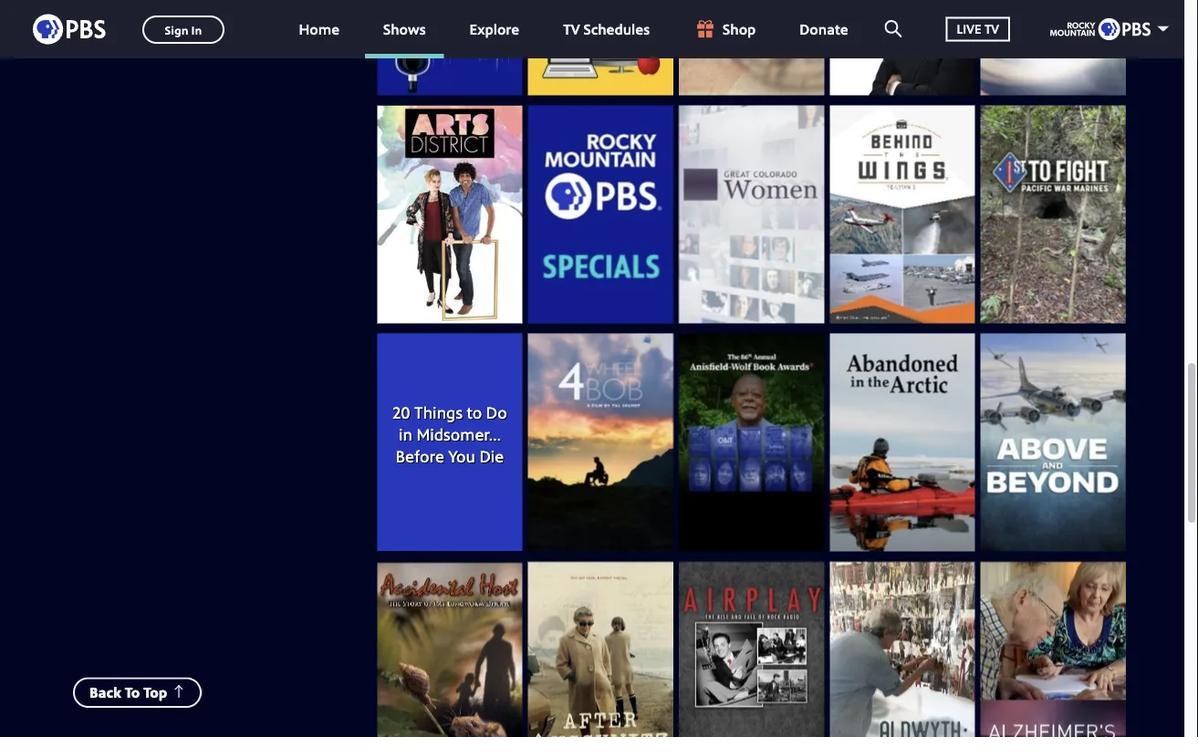 Task type: describe. For each thing, give the bounding box(es) containing it.
above and beyond image
[[981, 334, 1126, 552]]

abandoned in the arctic image
[[830, 334, 975, 552]]

20 things to do in midsomer... before you die
[[393, 402, 511, 468]]

home
[[299, 19, 340, 39]]

back
[[89, 683, 121, 703]]

search image
[[885, 20, 902, 37]]

arts district image
[[377, 106, 523, 324]]

back to top button
[[73, 678, 202, 708]]

things
[[414, 402, 463, 424]]

colorado voices image
[[377, 0, 523, 95]]

shows link
[[365, 0, 444, 58]]

tv schedules link
[[545, 0, 668, 58]]

to
[[125, 683, 140, 703]]

20
[[393, 402, 410, 424]]

you
[[449, 446, 476, 468]]

behind the wings image
[[830, 106, 975, 324]]

shows
[[383, 19, 426, 39]]

before
[[396, 446, 445, 468]]

live tv link
[[928, 0, 1029, 58]]

tv inside 'link'
[[985, 20, 999, 38]]

explore link
[[451, 0, 538, 58]]

great colorado women image
[[679, 106, 825, 324]]

shop link
[[676, 0, 774, 58]]

rmpbs image
[[1051, 18, 1151, 40]]

live
[[957, 20, 982, 38]]

colorado classroom image
[[528, 0, 674, 95]]

donate
[[800, 19, 849, 39]]

schedules
[[584, 19, 650, 39]]

rmpbs presents... image
[[981, 0, 1126, 95]]

tv schedules
[[563, 19, 650, 39]]

pbs image
[[33, 9, 106, 50]]

rmpbs specials image
[[528, 106, 674, 324]]

in
[[399, 424, 413, 446]]



Task type: vqa. For each thing, say whether or not it's contained in the screenshot.
Explore link
yes



Task type: locate. For each thing, give the bounding box(es) containing it.
accidental host: the story of rat lungworm disease image
[[377, 562, 523, 738]]

airplay: the rise and fall of rock radio image
[[679, 562, 825, 738]]

midsomer...
[[417, 424, 501, 446]]

colorado experience image
[[679, 0, 825, 95]]

donate link
[[782, 0, 867, 58]]

after auschwitz image
[[528, 562, 674, 738]]

the 86th annual anisfield-wolf book awards image
[[679, 334, 825, 552]]

back to top
[[89, 683, 167, 703]]

alzheimer's: the caregiver's perspective image
[[981, 562, 1126, 738]]

die
[[480, 446, 504, 468]]

aldwyth: fully assembled image
[[830, 562, 975, 738]]

insight with john ferrugia image
[[830, 0, 975, 95]]

home link
[[281, 0, 358, 58]]

1 horizontal spatial tv
[[985, 20, 999, 38]]

tv left schedules
[[563, 19, 580, 39]]

1st to fight: pacific war marines image
[[981, 106, 1126, 324]]

to
[[467, 402, 482, 424]]

4 wheel bob image
[[528, 334, 674, 552]]

0 horizontal spatial tv
[[563, 19, 580, 39]]

explore
[[470, 19, 520, 39]]

tv right live
[[985, 20, 999, 38]]

shop
[[723, 19, 756, 39]]

tv
[[563, 19, 580, 39], [985, 20, 999, 38]]

do
[[486, 402, 507, 424]]

live tv
[[957, 20, 999, 38]]

top
[[143, 683, 167, 703]]



